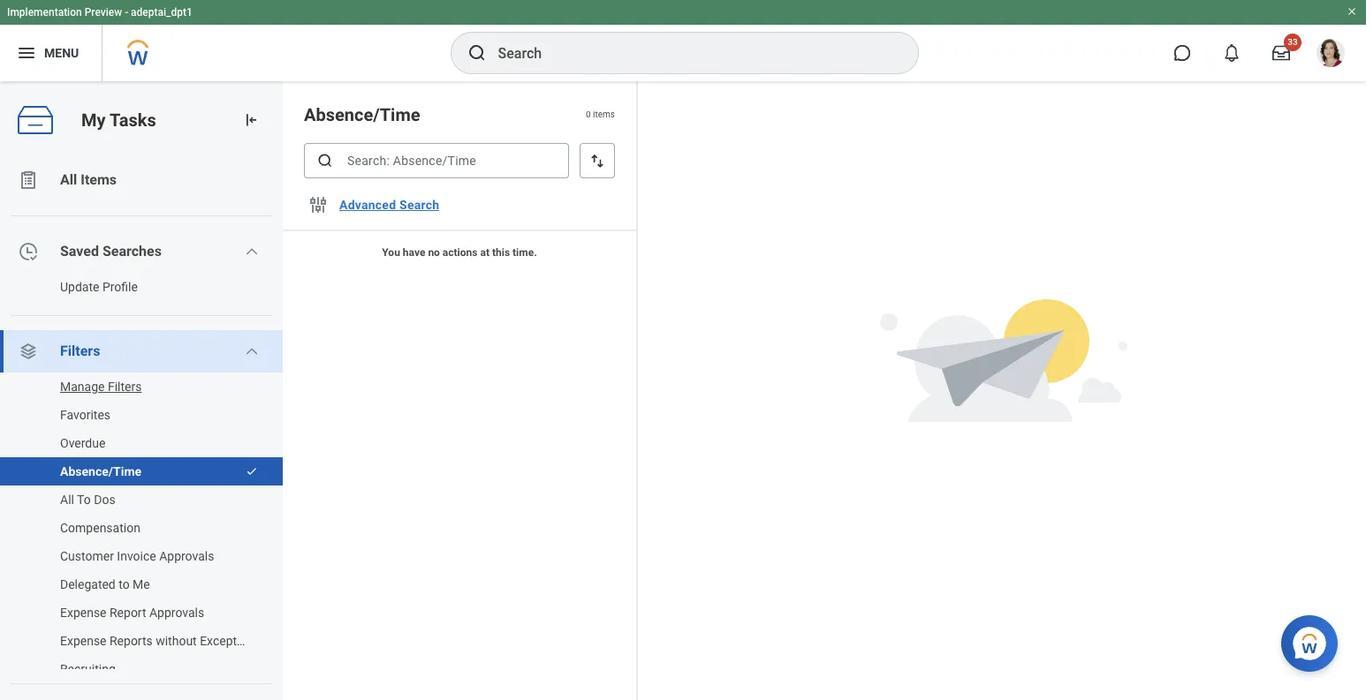 Task type: describe. For each thing, give the bounding box(es) containing it.
advanced search button
[[332, 187, 447, 223]]

reports
[[110, 635, 153, 649]]

clipboard image
[[18, 170, 39, 191]]

absence/time button
[[0, 458, 237, 486]]

actions
[[443, 247, 478, 259]]

Search: Absence/Time text field
[[304, 143, 569, 179]]

saved searches
[[60, 243, 162, 260]]

item list element
[[283, 81, 638, 701]]

all for all to dos
[[60, 493, 74, 507]]

list containing manage filters
[[0, 373, 283, 684]]

items
[[593, 110, 615, 120]]

absence/time inside button
[[60, 465, 141, 479]]

my tasks element
[[0, 81, 283, 701]]

exceptions
[[200, 635, 260, 649]]

to
[[119, 578, 130, 592]]

close environment banner image
[[1347, 6, 1358, 17]]

check image
[[246, 466, 258, 478]]

expense for expense report approvals
[[60, 606, 107, 620]]

justify image
[[16, 42, 37, 64]]

to
[[77, 493, 91, 507]]

my
[[81, 109, 106, 130]]

advanced
[[339, 198, 396, 212]]

approvals for customer invoice approvals
[[159, 550, 214, 564]]

inbox large image
[[1273, 44, 1290, 62]]

overdue button
[[0, 430, 265, 458]]

tasks
[[110, 109, 156, 130]]

33
[[1288, 37, 1298, 47]]

delegated
[[60, 578, 116, 592]]

sort image
[[589, 152, 606, 170]]

delegated to me button
[[0, 571, 265, 599]]

Search Workday  search field
[[498, 34, 882, 72]]

list containing all items
[[0, 159, 283, 701]]

transformation import image
[[242, 111, 260, 129]]

customer invoice approvals
[[60, 550, 214, 564]]

saved searches button
[[0, 231, 283, 273]]

configure image
[[308, 194, 329, 216]]

you
[[382, 247, 400, 259]]

this
[[492, 247, 510, 259]]

all to dos
[[60, 493, 115, 507]]

-
[[125, 6, 128, 19]]

customer
[[60, 550, 114, 564]]

expense report approvals button
[[0, 599, 265, 628]]

overdue
[[60, 437, 106, 451]]

my tasks
[[81, 109, 156, 130]]

filters inside button
[[108, 380, 142, 394]]

approvals for expense report approvals
[[149, 606, 204, 620]]

0 items
[[586, 110, 615, 120]]

all items button
[[0, 159, 283, 202]]

dos
[[94, 493, 115, 507]]

at
[[480, 247, 490, 259]]

33 button
[[1262, 34, 1302, 72]]

filters inside dropdown button
[[60, 343, 100, 360]]

manage filters button
[[0, 373, 265, 401]]



Task type: vqa. For each thing, say whether or not it's contained in the screenshot.
location icon associated with 2nd chevron down icon from left
no



Task type: locate. For each thing, give the bounding box(es) containing it.
update profile
[[60, 280, 138, 294]]

menu button
[[0, 25, 102, 81]]

filters up the manage at left bottom
[[60, 343, 100, 360]]

update
[[60, 280, 99, 294]]

clock check image
[[18, 241, 39, 262]]

adeptai_dpt1
[[131, 6, 193, 19]]

1 vertical spatial absence/time
[[60, 465, 141, 479]]

all inside all to dos button
[[60, 493, 74, 507]]

favorites
[[60, 408, 111, 422]]

chevron down image
[[245, 245, 259, 259]]

delegated to me
[[60, 578, 150, 592]]

search
[[400, 198, 439, 212]]

customer invoice approvals button
[[0, 543, 265, 571]]

absence/time up search: absence/time text field
[[304, 104, 420, 126]]

expense report approvals
[[60, 606, 204, 620]]

have
[[403, 247, 425, 259]]

2 all from the top
[[60, 493, 74, 507]]

absence/time
[[304, 104, 420, 126], [60, 465, 141, 479]]

expense reports without exceptions button
[[0, 628, 265, 656]]

items
[[81, 171, 117, 188]]

0 vertical spatial approvals
[[159, 550, 214, 564]]

implementation preview -   adeptai_dpt1
[[7, 6, 193, 19]]

all left items
[[60, 171, 77, 188]]

favorites button
[[0, 401, 265, 430]]

1 horizontal spatial filters
[[108, 380, 142, 394]]

1 all from the top
[[60, 171, 77, 188]]

me
[[133, 578, 150, 592]]

you have no actions at this time.
[[382, 247, 537, 259]]

profile logan mcneil image
[[1317, 39, 1345, 71]]

all for all items
[[60, 171, 77, 188]]

approvals
[[159, 550, 214, 564], [149, 606, 204, 620]]

absence/time up dos
[[60, 465, 141, 479]]

menu
[[44, 46, 79, 60]]

1 vertical spatial filters
[[108, 380, 142, 394]]

2 expense from the top
[[60, 635, 107, 649]]

recruiting
[[60, 663, 116, 677]]

1 horizontal spatial absence/time
[[304, 104, 420, 126]]

expense up recruiting
[[60, 635, 107, 649]]

0 vertical spatial search image
[[466, 42, 487, 64]]

filters up favorites button
[[108, 380, 142, 394]]

all
[[60, 171, 77, 188], [60, 493, 74, 507]]

0 horizontal spatial filters
[[60, 343, 100, 360]]

1 vertical spatial approvals
[[149, 606, 204, 620]]

recruiting button
[[0, 656, 265, 684]]

filters button
[[0, 331, 283, 373]]

search image
[[466, 42, 487, 64], [316, 152, 334, 170]]

1 vertical spatial search image
[[316, 152, 334, 170]]

manage filters
[[60, 380, 142, 394]]

notifications large image
[[1223, 44, 1241, 62]]

without
[[156, 635, 197, 649]]

no
[[428, 247, 440, 259]]

0 vertical spatial absence/time
[[304, 104, 420, 126]]

all to dos button
[[0, 486, 265, 514]]

advanced search
[[339, 198, 439, 212]]

saved
[[60, 243, 99, 260]]

preview
[[85, 6, 122, 19]]

approvals right invoice
[[159, 550, 214, 564]]

1 horizontal spatial search image
[[466, 42, 487, 64]]

1 expense from the top
[[60, 606, 107, 620]]

expense down delegated
[[60, 606, 107, 620]]

all items
[[60, 171, 117, 188]]

expense for expense reports without exceptions
[[60, 635, 107, 649]]

report
[[110, 606, 146, 620]]

profile
[[102, 280, 138, 294]]

compensation
[[60, 521, 140, 536]]

1 list from the top
[[0, 159, 283, 701]]

0 horizontal spatial search image
[[316, 152, 334, 170]]

approvals up without
[[149, 606, 204, 620]]

2 list from the top
[[0, 373, 283, 684]]

expense
[[60, 606, 107, 620], [60, 635, 107, 649]]

filters
[[60, 343, 100, 360], [108, 380, 142, 394]]

searches
[[102, 243, 162, 260]]

1 vertical spatial all
[[60, 493, 74, 507]]

update profile button
[[0, 273, 265, 301]]

manage
[[60, 380, 105, 394]]

menu banner
[[0, 0, 1366, 81]]

0 vertical spatial filters
[[60, 343, 100, 360]]

perspective image
[[18, 341, 39, 362]]

time.
[[513, 247, 537, 259]]

1 vertical spatial expense
[[60, 635, 107, 649]]

list
[[0, 159, 283, 701], [0, 373, 283, 684]]

0 horizontal spatial absence/time
[[60, 465, 141, 479]]

implementation
[[7, 6, 82, 19]]

all left to
[[60, 493, 74, 507]]

compensation button
[[0, 514, 265, 543]]

absence/time inside the item list element
[[304, 104, 420, 126]]

expense reports without exceptions
[[60, 635, 260, 649]]

invoice
[[117, 550, 156, 564]]

all inside all items button
[[60, 171, 77, 188]]

0 vertical spatial all
[[60, 171, 77, 188]]

chevron down image
[[245, 345, 259, 359]]

0 vertical spatial expense
[[60, 606, 107, 620]]

0
[[586, 110, 591, 120]]



